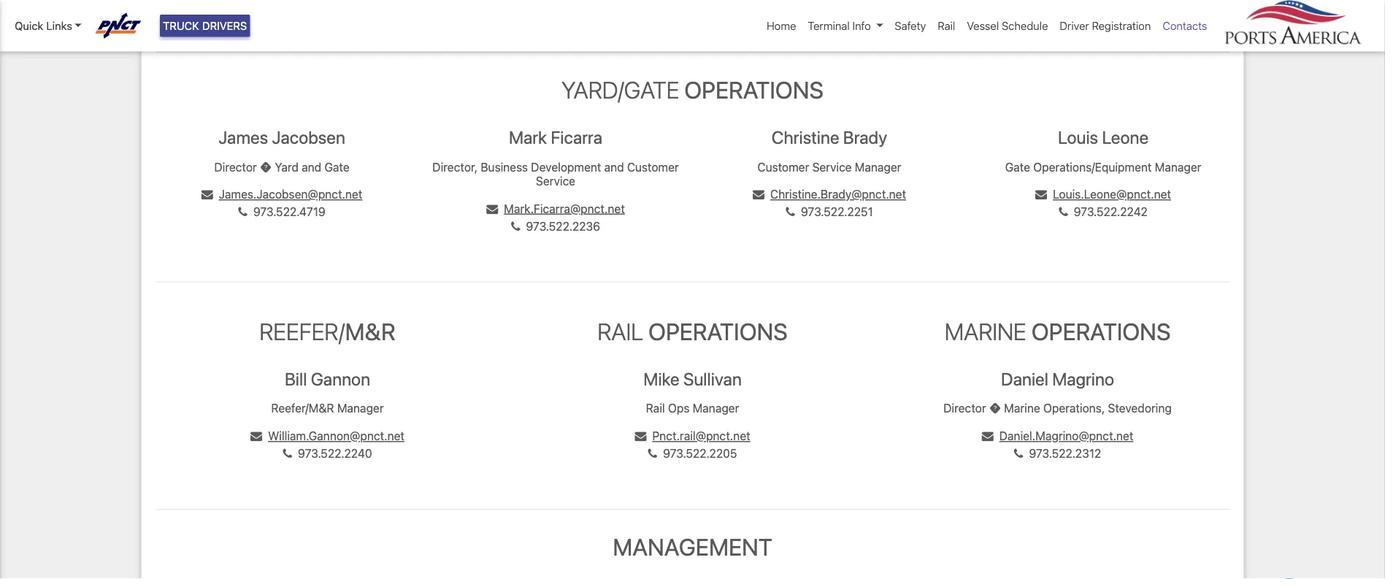 Task type: locate. For each thing, give the bounding box(es) containing it.
marine
[[945, 317, 1027, 345], [1004, 401, 1040, 415]]

0 horizontal spatial �
[[260, 160, 272, 174]]

daniel.magrino@pnct.net link
[[982, 429, 1134, 443]]

0 vertical spatial �
[[260, 160, 272, 174]]

phone image inside 973.522.2236 link
[[511, 220, 520, 232]]

daniel
[[1001, 369, 1049, 389]]

yard/gate
[[562, 76, 679, 104]]

and
[[302, 160, 321, 174], [604, 160, 624, 174]]

phone image down the daniel.magrino@pnct.net link
[[1014, 448, 1023, 460]]

director � marine operations, stevedoring
[[944, 401, 1172, 415]]

1 gate from the left
[[324, 160, 350, 174]]

rail for rail
[[938, 19, 955, 32]]

service
[[812, 160, 852, 174], [536, 174, 575, 188]]

0 horizontal spatial envelope image
[[753, 189, 765, 201]]

1 and from the left
[[302, 160, 321, 174]]

contacts link
[[1157, 12, 1213, 40]]

phone image down the louis.leone@pnct.net link
[[1059, 206, 1068, 218]]

1 vertical spatial service
[[536, 174, 575, 188]]

973.522.2205 link
[[648, 446, 737, 460]]

reefer/m&r
[[271, 401, 334, 415]]

service up the christine.brady@pnct.net link
[[812, 160, 852, 174]]

envelope image inside pnct.rail@pnct.net link
[[635, 430, 647, 442]]

2 customer from the left
[[758, 160, 809, 174]]

973.522.2312 link
[[1014, 446, 1101, 460]]

phone image for marine operations
[[1014, 448, 1023, 460]]

and right the yard at the left top of the page
[[302, 160, 321, 174]]

envelope image
[[201, 189, 213, 201], [487, 203, 498, 215], [251, 430, 262, 442], [635, 430, 647, 442], [982, 430, 994, 442]]

marine down daniel on the right bottom of page
[[1004, 401, 1040, 415]]

envelope image for marine operations
[[982, 430, 994, 442]]

envelope image for louis leone
[[1036, 189, 1047, 201]]

manager down the brady
[[855, 160, 902, 174]]

home
[[767, 19, 796, 32]]

2 horizontal spatial phone image
[[1059, 206, 1068, 218]]

operations
[[685, 76, 824, 104], [649, 317, 788, 345], [1032, 317, 1171, 345]]

vessel
[[967, 19, 999, 32]]

louis
[[1058, 127, 1098, 148]]

marine up daniel on the right bottom of page
[[945, 317, 1027, 345]]

1 customer from the left
[[627, 160, 679, 174]]

envelope image inside the william.gannon@pnct.net link
[[251, 430, 262, 442]]

0 horizontal spatial rail
[[598, 317, 644, 345]]

phone image inside the 973.522.2251 link
[[786, 206, 795, 218]]

envelope image inside the christine.brady@pnct.net link
[[753, 189, 765, 201]]

and right the development
[[604, 160, 624, 174]]

operations up 'sullivan'
[[649, 317, 788, 345]]

rail link
[[932, 12, 961, 40]]

vessel schedule
[[967, 19, 1048, 32]]

1 vertical spatial rail
[[598, 317, 644, 345]]

operations for yard/gate operations
[[685, 76, 824, 104]]

yard/gate operations
[[562, 76, 824, 104]]

manager down gannon
[[337, 401, 384, 415]]

envelope image
[[753, 189, 765, 201], [1036, 189, 1047, 201]]

2 vertical spatial rail
[[646, 401, 665, 415]]

and inside the director, business development and  customer service
[[604, 160, 624, 174]]

2 envelope image from the left
[[1036, 189, 1047, 201]]

drivers
[[202, 19, 247, 32]]

phone image down the christine.brady@pnct.net link
[[786, 206, 795, 218]]

phone image
[[1059, 206, 1068, 218], [283, 448, 292, 460], [1014, 448, 1023, 460]]

1 horizontal spatial �
[[989, 401, 1001, 415]]

1 vertical spatial director
[[944, 401, 986, 415]]

1 horizontal spatial and
[[604, 160, 624, 174]]

phone image down mark.ficarra@pnct.net link
[[511, 220, 520, 232]]

reefer/m&r manager
[[271, 401, 384, 415]]

1 horizontal spatial director
[[944, 401, 986, 415]]

0 horizontal spatial director
[[214, 160, 257, 174]]

envelope image inside the louis.leone@pnct.net link
[[1036, 189, 1047, 201]]

1 horizontal spatial phone image
[[1014, 448, 1023, 460]]

0 horizontal spatial phone image
[[283, 448, 292, 460]]

�
[[260, 160, 272, 174], [989, 401, 1001, 415]]

phone image inside 973.522.2205 link
[[648, 448, 657, 460]]

phone image down james.jacobsen@pnct.net link at the left top of the page
[[238, 206, 247, 218]]

rail ops manager
[[646, 401, 739, 415]]

2 horizontal spatial rail
[[938, 19, 955, 32]]

envelope image inside mark.ficarra@pnct.net link
[[487, 203, 498, 215]]

daniel magrino
[[1001, 369, 1114, 389]]

phone image for mark ficarra
[[511, 220, 520, 232]]

rail
[[938, 19, 955, 32], [598, 317, 644, 345], [646, 401, 665, 415]]

gate
[[324, 160, 350, 174], [1005, 160, 1030, 174]]

0 horizontal spatial and
[[302, 160, 321, 174]]

quick links
[[15, 19, 72, 32]]

ops
[[668, 401, 690, 415]]

safety
[[895, 19, 926, 32]]

yard
[[275, 160, 299, 174]]

phone image inside 973.522.2312 link
[[1014, 448, 1023, 460]]

phone image
[[238, 206, 247, 218], [786, 206, 795, 218], [511, 220, 520, 232], [648, 448, 657, 460]]

print image
[[236, 2, 247, 14]]

director, business development and  customer service
[[433, 160, 679, 188]]

� down daniel on the right bottom of page
[[989, 401, 1001, 415]]

1 horizontal spatial envelope image
[[1036, 189, 1047, 201]]

terminal info link
[[802, 12, 889, 40]]

0 horizontal spatial gate
[[324, 160, 350, 174]]

service inside the director, business development and  customer service
[[536, 174, 575, 188]]

� left the yard at the left top of the page
[[260, 160, 272, 174]]

rail right safety link
[[938, 19, 955, 32]]

manager
[[855, 160, 902, 174], [1155, 160, 1202, 174], [337, 401, 384, 415], [693, 401, 739, 415]]

info
[[853, 19, 871, 32]]

mark
[[509, 127, 547, 148]]

director
[[214, 160, 257, 174], [944, 401, 986, 415]]

0 vertical spatial rail
[[938, 19, 955, 32]]

mike
[[644, 369, 680, 389]]

973.522.2236
[[526, 219, 600, 233]]

973.522.2251
[[801, 205, 873, 219]]

manager down 'sullivan'
[[693, 401, 739, 415]]

operations down home
[[685, 76, 824, 104]]

reefer/
[[260, 317, 345, 345]]

service down the development
[[536, 174, 575, 188]]

0 horizontal spatial service
[[536, 174, 575, 188]]

0 vertical spatial director
[[214, 160, 257, 174]]

0 horizontal spatial customer
[[627, 160, 679, 174]]

director,
[[433, 160, 478, 174]]

0 vertical spatial service
[[812, 160, 852, 174]]

1 vertical spatial �
[[989, 401, 1001, 415]]

1 horizontal spatial gate
[[1005, 160, 1030, 174]]

phone image down the william.gannon@pnct.net link
[[283, 448, 292, 460]]

gannon
[[311, 369, 370, 389]]

1 horizontal spatial rail
[[646, 401, 665, 415]]

operations for rail operations
[[649, 317, 788, 345]]

and for james jacobsen
[[302, 160, 321, 174]]

phone image down pnct.rail@pnct.net link
[[648, 448, 657, 460]]

rail up mike
[[598, 317, 644, 345]]

1 envelope image from the left
[[753, 189, 765, 201]]

bill gannon
[[285, 369, 370, 389]]

2 and from the left
[[604, 160, 624, 174]]

ficarra
[[551, 127, 602, 148]]

christine
[[772, 127, 839, 148]]

christine brady
[[772, 127, 887, 148]]

rail left ops
[[646, 401, 665, 415]]

manager up louis.leone@pnct.net
[[1155, 160, 1202, 174]]

phone image inside 973.522.2240 link
[[283, 448, 292, 460]]

safety link
[[889, 12, 932, 40]]

pnct.rail@pnct.net link
[[635, 429, 750, 443]]

phone image inside 973.522.4719 'link'
[[238, 206, 247, 218]]

envelope image inside the daniel.magrino@pnct.net link
[[982, 430, 994, 442]]

operations up magrino
[[1032, 317, 1171, 345]]

1 horizontal spatial customer
[[758, 160, 809, 174]]

2 gate from the left
[[1005, 160, 1030, 174]]

� for daniel
[[989, 401, 1001, 415]]

pnct.rail@pnct.net
[[652, 429, 750, 443]]



Task type: vqa. For each thing, say whether or not it's contained in the screenshot.


Task type: describe. For each thing, give the bounding box(es) containing it.
terminal
[[808, 19, 850, 32]]

jacobsen
[[272, 127, 345, 148]]

magrino
[[1053, 369, 1114, 389]]

brady
[[843, 127, 887, 148]]

director � yard and gate
[[214, 160, 350, 174]]

1 vertical spatial marine
[[1004, 401, 1040, 415]]

973.522.2242
[[1074, 205, 1148, 219]]

973.522.2205
[[663, 446, 737, 460]]

and for mark ficarra
[[604, 160, 624, 174]]

rail for rail ops manager
[[646, 401, 665, 415]]

business
[[481, 160, 528, 174]]

973.522.4719
[[253, 205, 326, 219]]

reefer/ m&r
[[260, 317, 396, 345]]

� for james
[[260, 160, 272, 174]]

daniel.magrino@pnct.net
[[1000, 429, 1134, 443]]

manager for mike sullivan
[[693, 401, 739, 415]]

louis.leone@pnct.net link
[[1036, 187, 1171, 201]]

truck
[[163, 19, 199, 32]]

truck drivers
[[163, 19, 247, 32]]

management
[[613, 533, 773, 561]]

director for james jacobsen
[[214, 160, 257, 174]]

mark.ficarra@pnct.net
[[504, 201, 625, 215]]

973.522.2236 link
[[511, 219, 600, 233]]

envelope image for rail operations
[[635, 430, 647, 442]]

operations/equipment
[[1033, 160, 1152, 174]]

quick
[[15, 19, 43, 32]]

leone
[[1102, 127, 1149, 148]]

bill
[[285, 369, 307, 389]]

james.jacobsen@pnct.net link
[[201, 187, 362, 201]]

development
[[531, 160, 601, 174]]

973.522.2240
[[298, 446, 372, 460]]

973.465.8826
[[253, 1, 328, 15]]

manager for christine brady
[[855, 160, 902, 174]]

stevedoring
[[1108, 401, 1172, 415]]

gate operations/equipment manager
[[1005, 160, 1202, 174]]

schedule
[[1002, 19, 1048, 32]]

m&r
[[345, 317, 396, 345]]

phone image for reefer/ m&r
[[283, 448, 292, 460]]

william.gannon@pnct.net
[[268, 429, 405, 443]]

mike sullivan
[[644, 369, 742, 389]]

sullivan
[[683, 369, 742, 389]]

0 vertical spatial marine
[[945, 317, 1027, 345]]

customer inside the director, business development and  customer service
[[627, 160, 679, 174]]

christine.brady@pnct.net
[[770, 187, 906, 201]]

phone image for christine brady
[[786, 206, 795, 218]]

973.522.2312
[[1029, 446, 1101, 460]]

1 horizontal spatial service
[[812, 160, 852, 174]]

william.gannon@pnct.net link
[[251, 429, 405, 443]]

contacts
[[1163, 19, 1208, 32]]

driver registration link
[[1054, 12, 1157, 40]]

envelope image for reefer/ m&r
[[251, 430, 262, 442]]

driver
[[1060, 19, 1089, 32]]

manager for louis leone
[[1155, 160, 1202, 174]]

terminal info
[[808, 19, 871, 32]]

james jacobsen
[[218, 127, 345, 148]]

operations,
[[1043, 401, 1105, 415]]

home link
[[761, 12, 802, 40]]

973.522.2251 link
[[786, 205, 873, 219]]

truck drivers link
[[160, 15, 250, 37]]

973.522.4719 link
[[238, 205, 326, 219]]

973.522.2240 link
[[283, 446, 372, 460]]

christine.brady@pnct.net link
[[753, 187, 906, 201]]

envelope image inside james.jacobsen@pnct.net link
[[201, 189, 213, 201]]

louis leone
[[1058, 127, 1149, 148]]

phone image for mike sullivan
[[648, 448, 657, 460]]

james
[[218, 127, 268, 148]]

rail operations
[[598, 317, 788, 345]]

phone image inside 973.522.2242 link
[[1059, 206, 1068, 218]]

quick links link
[[15, 17, 82, 34]]

mark.ficarra@pnct.net link
[[487, 201, 625, 215]]

driver registration
[[1060, 19, 1151, 32]]

james.jacobsen@pnct.net
[[219, 187, 362, 201]]

envelope image for christine brady
[[753, 189, 765, 201]]

973.522.2242 link
[[1059, 205, 1148, 219]]

louis.leone@pnct.net
[[1053, 187, 1171, 201]]

phone image for james jacobsen
[[238, 206, 247, 218]]

links
[[46, 19, 72, 32]]

marine operations
[[945, 317, 1171, 345]]

mark ficarra
[[509, 127, 602, 148]]

rail for rail operations
[[598, 317, 644, 345]]

director for daniel magrino
[[944, 401, 986, 415]]

registration
[[1092, 19, 1151, 32]]

operations for marine operations
[[1032, 317, 1171, 345]]

customer service manager
[[758, 160, 902, 174]]

vessel schedule link
[[961, 12, 1054, 40]]



